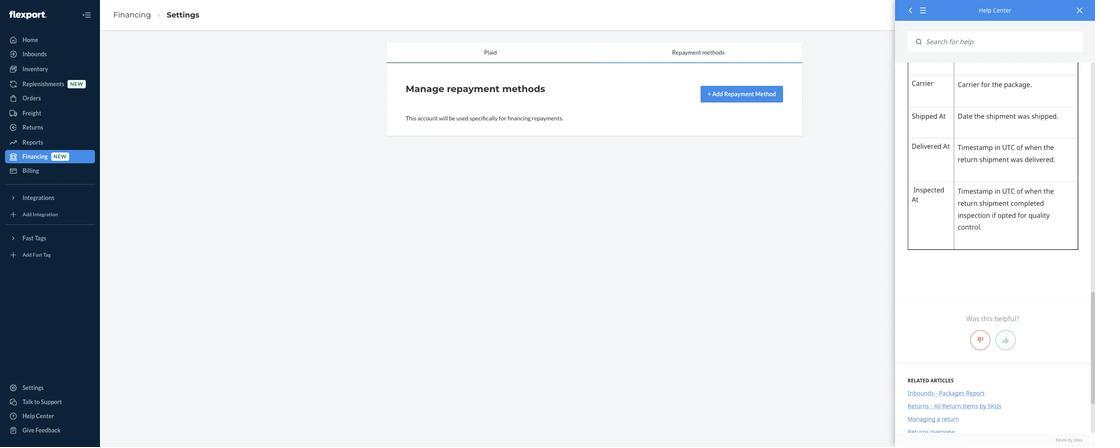 Task type: describe. For each thing, give the bounding box(es) containing it.
returns - all return items by skus
[[908, 402, 1002, 410]]

help center link
[[5, 410, 95, 423]]

inbounds for inbounds - packages report
[[908, 389, 935, 397]]

repayment
[[447, 83, 500, 95]]

elevio by dixa
[[1057, 437, 1083, 443]]

tag
[[43, 252, 51, 258]]

new for replenishments
[[70, 81, 83, 87]]

feedback
[[36, 427, 61, 434]]

used
[[457, 115, 469, 122]]

orders link
[[5, 92, 95, 105]]

billing link
[[5, 164, 95, 178]]

add fast tag link
[[5, 248, 95, 262]]

fast tags button
[[5, 232, 95, 245]]

inventory link
[[5, 63, 95, 76]]

new for financing
[[54, 154, 67, 160]]

will
[[439, 115, 448, 122]]

managing
[[908, 415, 936, 423]]

billing
[[23, 167, 39, 174]]

skus
[[988, 402, 1002, 410]]

integrations
[[23, 194, 54, 201]]

financing inside breadcrumbs navigation
[[113, 10, 151, 19]]

give
[[23, 427, 34, 434]]

inbounds for inbounds
[[23, 50, 47, 58]]

breadcrumbs navigation
[[107, 3, 206, 27]]

elevio
[[1057, 437, 1068, 443]]

1 vertical spatial settings link
[[5, 381, 95, 395]]

all
[[935, 402, 942, 410]]

settings inside "link"
[[23, 384, 44, 391]]

orders
[[23, 95, 41, 102]]

overview
[[931, 428, 956, 436]]

to
[[34, 399, 40, 406]]

methods inside manage repayment methods + add repayment method
[[503, 83, 546, 95]]

dixa
[[1075, 437, 1083, 443]]

tags
[[35, 235, 46, 242]]

- for returns
[[931, 402, 933, 410]]

articles
[[931, 377, 954, 384]]

+ add repayment method button
[[701, 86, 784, 103]]

1 vertical spatial help
[[23, 413, 35, 420]]

manage
[[406, 83, 445, 95]]

give feedback
[[23, 427, 61, 434]]

for
[[499, 115, 507, 122]]

return
[[942, 415, 960, 423]]

support
[[41, 399, 62, 406]]

add fast tag
[[23, 252, 51, 258]]

give feedback button
[[5, 424, 95, 437]]

repayment inside manage repayment methods + add repayment method
[[725, 90, 755, 98]]

repayments.
[[532, 115, 564, 122]]

plaid
[[484, 49, 497, 56]]

add integration
[[23, 212, 58, 218]]

inbounds link
[[5, 48, 95, 61]]

items
[[963, 402, 979, 410]]

returns link
[[5, 121, 95, 134]]

this
[[982, 314, 993, 324]]

add integration link
[[5, 208, 95, 221]]

fast tags
[[23, 235, 46, 242]]

report
[[967, 389, 985, 397]]

1 vertical spatial fast
[[33, 252, 42, 258]]

talk
[[23, 399, 33, 406]]

settings inside breadcrumbs navigation
[[167, 10, 200, 19]]

home
[[23, 36, 38, 43]]

- for inbounds
[[936, 389, 938, 397]]

close navigation image
[[82, 10, 92, 20]]



Task type: vqa. For each thing, say whether or not it's contained in the screenshot.
Home at the left of the page
yes



Task type: locate. For each thing, give the bounding box(es) containing it.
0 vertical spatial financing
[[113, 10, 151, 19]]

a
[[938, 415, 941, 423]]

0 horizontal spatial financing
[[23, 153, 48, 160]]

0 vertical spatial new
[[70, 81, 83, 87]]

1 horizontal spatial by
[[1069, 437, 1074, 443]]

2 vertical spatial add
[[23, 252, 32, 258]]

0 vertical spatial repayment
[[673, 49, 702, 56]]

reports
[[23, 139, 43, 146]]

0 horizontal spatial by
[[980, 402, 987, 410]]

integration
[[33, 212, 58, 218]]

new
[[70, 81, 83, 87], [54, 154, 67, 160]]

0 horizontal spatial help center
[[23, 413, 54, 420]]

by left skus
[[980, 402, 987, 410]]

0 horizontal spatial new
[[54, 154, 67, 160]]

1 horizontal spatial methods
[[703, 49, 725, 56]]

1 vertical spatial by
[[1069, 437, 1074, 443]]

0 horizontal spatial inbounds
[[23, 50, 47, 58]]

1 vertical spatial inbounds
[[908, 389, 935, 397]]

by left dixa
[[1069, 437, 1074, 443]]

helpful?
[[995, 314, 1020, 324]]

0 horizontal spatial help
[[23, 413, 35, 420]]

fast left tags
[[23, 235, 34, 242]]

1 horizontal spatial inbounds
[[908, 389, 935, 397]]

repayment
[[673, 49, 702, 56], [725, 90, 755, 98]]

1 horizontal spatial center
[[994, 6, 1012, 14]]

1 vertical spatial methods
[[503, 83, 546, 95]]

1 vertical spatial add
[[23, 212, 32, 218]]

talk to support
[[23, 399, 62, 406]]

- left all
[[931, 402, 933, 410]]

1 vertical spatial repayment
[[725, 90, 755, 98]]

financing
[[508, 115, 531, 122]]

0 vertical spatial help center
[[980, 6, 1012, 14]]

1 vertical spatial settings
[[23, 384, 44, 391]]

settings link inside breadcrumbs navigation
[[167, 10, 200, 19]]

freight link
[[5, 107, 95, 120]]

0 horizontal spatial methods
[[503, 83, 546, 95]]

inbounds down related
[[908, 389, 935, 397]]

flexport logo image
[[9, 11, 47, 19]]

packages
[[940, 389, 965, 397]]

this
[[406, 115, 417, 122]]

0 vertical spatial fast
[[23, 235, 34, 242]]

0 horizontal spatial settings link
[[5, 381, 95, 395]]

1 horizontal spatial help center
[[980, 6, 1012, 14]]

0 vertical spatial -
[[936, 389, 938, 397]]

new down reports link
[[54, 154, 67, 160]]

add
[[713, 90, 724, 98], [23, 212, 32, 218], [23, 252, 32, 258]]

1 horizontal spatial settings link
[[167, 10, 200, 19]]

specifically
[[470, 115, 498, 122]]

0 vertical spatial settings
[[167, 10, 200, 19]]

0 horizontal spatial center
[[36, 413, 54, 420]]

financing link
[[113, 10, 151, 19]]

help center down to
[[23, 413, 54, 420]]

integrations button
[[5, 191, 95, 205]]

inbounds
[[23, 50, 47, 58], [908, 389, 935, 397]]

0 vertical spatial methods
[[703, 49, 725, 56]]

help center up search search box
[[980, 6, 1012, 14]]

returns up managing
[[908, 402, 930, 410]]

add for add integration
[[23, 212, 32, 218]]

returns for returns - all return items by skus
[[908, 402, 930, 410]]

fast inside "dropdown button"
[[23, 235, 34, 242]]

was this helpful?
[[967, 314, 1020, 324]]

related articles
[[908, 377, 954, 384]]

0 vertical spatial help
[[980, 6, 992, 14]]

2 vertical spatial returns
[[908, 428, 930, 436]]

1 vertical spatial returns
[[908, 402, 930, 410]]

1 horizontal spatial repayment
[[725, 90, 755, 98]]

returns down managing
[[908, 428, 930, 436]]

returns down freight
[[23, 124, 43, 131]]

0 horizontal spatial repayment
[[673, 49, 702, 56]]

financing
[[113, 10, 151, 19], [23, 153, 48, 160]]

reports link
[[5, 136, 95, 149]]

returns for returns overview
[[908, 428, 930, 436]]

replenishments
[[23, 80, 64, 88]]

0 vertical spatial add
[[713, 90, 724, 98]]

1 horizontal spatial financing
[[113, 10, 151, 19]]

returns for returns
[[23, 124, 43, 131]]

0 vertical spatial inbounds
[[23, 50, 47, 58]]

fast left tag
[[33, 252, 42, 258]]

new up orders link
[[70, 81, 83, 87]]

1 horizontal spatial help
[[980, 6, 992, 14]]

freight
[[23, 110, 41, 117]]

returns overview
[[908, 428, 957, 436]]

method
[[756, 90, 777, 98]]

repayment methods
[[673, 49, 725, 56]]

1 vertical spatial financing
[[23, 153, 48, 160]]

1 horizontal spatial settings
[[167, 10, 200, 19]]

0 horizontal spatial -
[[931, 402, 933, 410]]

methods
[[703, 49, 725, 56], [503, 83, 546, 95]]

help center inside help center link
[[23, 413, 54, 420]]

returns
[[23, 124, 43, 131], [908, 402, 930, 410], [908, 428, 930, 436]]

add inside manage repayment methods + add repayment method
[[713, 90, 724, 98]]

elevio by dixa link
[[908, 437, 1083, 443]]

center down talk to support
[[36, 413, 54, 420]]

0 vertical spatial returns
[[23, 124, 43, 131]]

center up search search box
[[994, 6, 1012, 14]]

-
[[936, 389, 938, 397], [931, 402, 933, 410]]

add for add fast tag
[[23, 252, 32, 258]]

1 vertical spatial -
[[931, 402, 933, 410]]

0 vertical spatial by
[[980, 402, 987, 410]]

by
[[980, 402, 987, 410], [1069, 437, 1074, 443]]

home link
[[5, 33, 95, 47]]

help
[[980, 6, 992, 14], [23, 413, 35, 420]]

1 horizontal spatial -
[[936, 389, 938, 397]]

1 vertical spatial help center
[[23, 413, 54, 420]]

related
[[908, 377, 930, 384]]

help up search search box
[[980, 6, 992, 14]]

managing a return
[[908, 415, 960, 423]]

0 horizontal spatial settings
[[23, 384, 44, 391]]

was
[[967, 314, 980, 324]]

center
[[994, 6, 1012, 14], [36, 413, 54, 420]]

- up all
[[936, 389, 938, 397]]

this account will be used specifically for financing repayments.
[[406, 115, 564, 122]]

account
[[418, 115, 438, 122]]

settings
[[167, 10, 200, 19], [23, 384, 44, 391]]

1 vertical spatial center
[[36, 413, 54, 420]]

1 horizontal spatial new
[[70, 81, 83, 87]]

inventory
[[23, 65, 48, 73]]

0 vertical spatial settings link
[[167, 10, 200, 19]]

inbounds inside inbounds "link"
[[23, 50, 47, 58]]

inbounds - packages report
[[908, 389, 985, 397]]

+
[[708, 90, 712, 98]]

settings link
[[167, 10, 200, 19], [5, 381, 95, 395]]

inbounds down home
[[23, 50, 47, 58]]

add right the +
[[713, 90, 724, 98]]

fast
[[23, 235, 34, 242], [33, 252, 42, 258]]

add down fast tags
[[23, 252, 32, 258]]

Search search field
[[923, 31, 1083, 52]]

manage repayment methods + add repayment method
[[406, 83, 777, 98]]

0 vertical spatial center
[[994, 6, 1012, 14]]

help center
[[980, 6, 1012, 14], [23, 413, 54, 420]]

add left the integration
[[23, 212, 32, 218]]

be
[[449, 115, 456, 122]]

help up give
[[23, 413, 35, 420]]

talk to support link
[[5, 396, 95, 409]]

return
[[943, 402, 962, 410]]

1 vertical spatial new
[[54, 154, 67, 160]]



